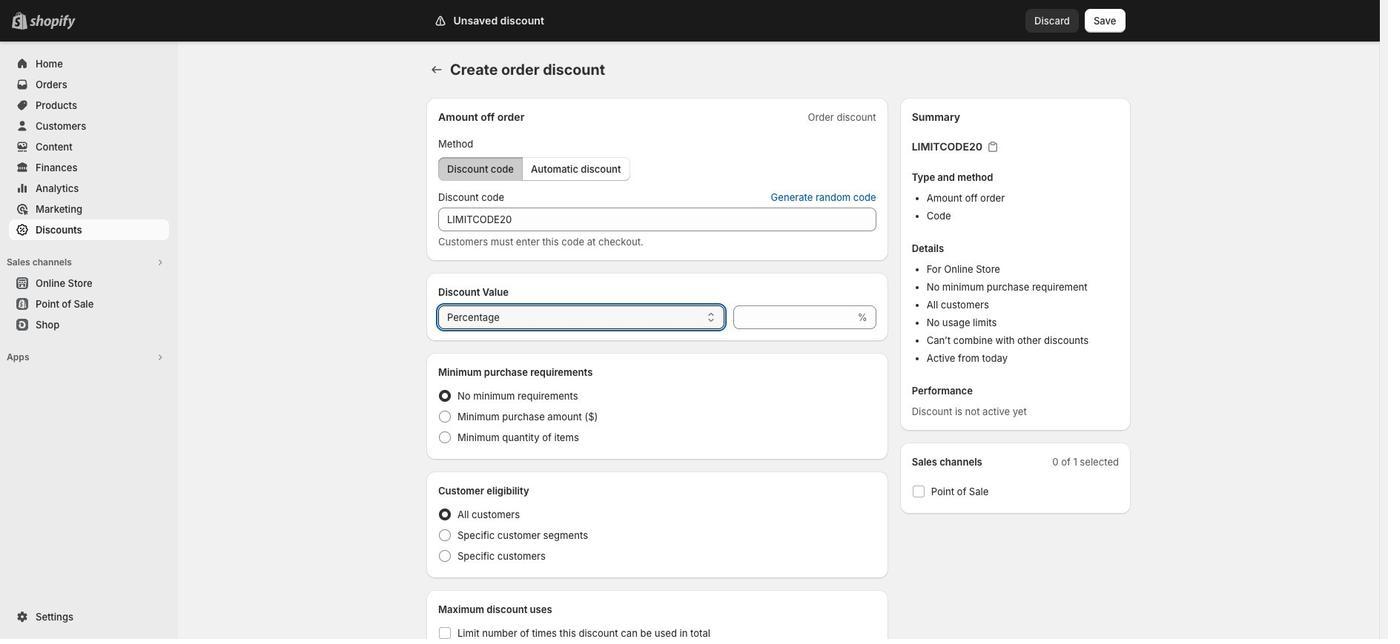 Task type: vqa. For each thing, say whether or not it's contained in the screenshot.
view
no



Task type: locate. For each thing, give the bounding box(es) containing it.
None text field
[[733, 306, 855, 329]]

None text field
[[438, 208, 876, 231]]



Task type: describe. For each thing, give the bounding box(es) containing it.
shopify image
[[30, 15, 76, 30]]



